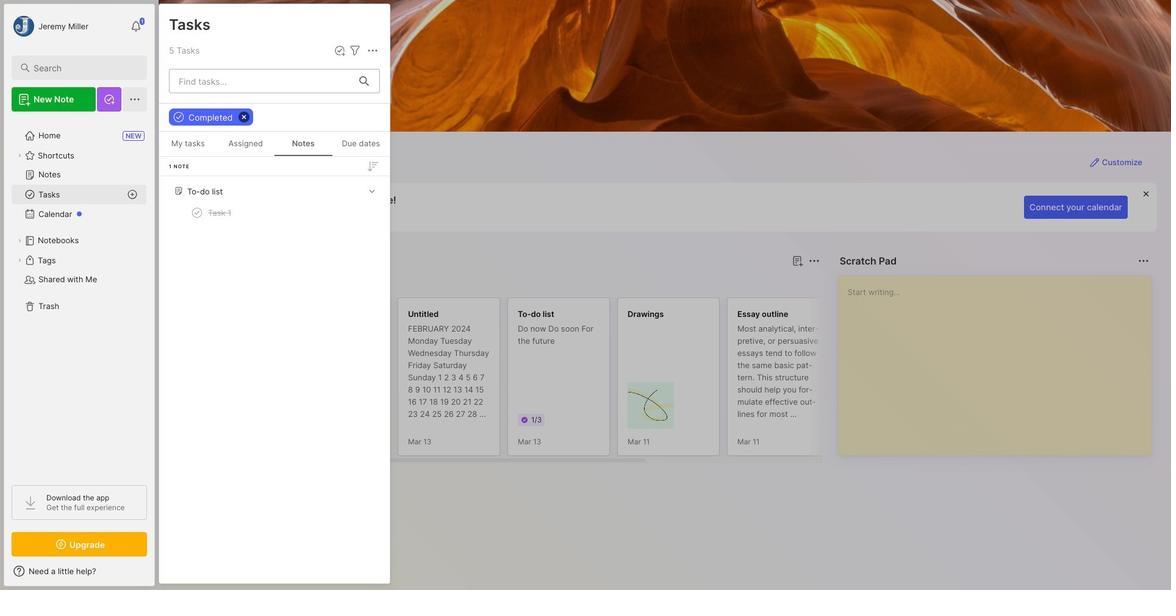 Task type: locate. For each thing, give the bounding box(es) containing it.
Filter tasks field
[[348, 43, 362, 58]]

expand tags image
[[16, 257, 23, 264]]

row group
[[159, 157, 390, 234], [178, 298, 1057, 464]]

More actions and view options field
[[362, 43, 380, 58]]

tree inside main element
[[4, 119, 154, 475]]

Sort options field
[[365, 159, 380, 174]]

task 1 0 cell
[[208, 207, 231, 219]]

collapse qa-tasks_sections_bynote_0 image
[[366, 185, 378, 197]]

tab
[[181, 276, 216, 290]]

None search field
[[34, 60, 136, 75]]

Start writing… text field
[[848, 276, 1151, 446]]

Find tasks… text field
[[171, 71, 352, 91]]

none search field inside main element
[[34, 60, 136, 75]]

row
[[164, 202, 385, 224]]

tree
[[4, 119, 154, 475]]

click to collapse image
[[154, 568, 163, 583]]



Task type: vqa. For each thing, say whether or not it's contained in the screenshot.
MORE ACTIONS 'Field'
no



Task type: describe. For each thing, give the bounding box(es) containing it.
WHAT'S NEW field
[[4, 562, 154, 581]]

0 vertical spatial row group
[[159, 157, 390, 234]]

Account field
[[12, 14, 88, 38]]

main element
[[0, 0, 159, 591]]

thumbnail image
[[628, 383, 674, 429]]

row inside row group
[[164, 202, 385, 224]]

1 vertical spatial row group
[[178, 298, 1057, 464]]

Search text field
[[34, 62, 136, 74]]

filter tasks image
[[348, 43, 362, 58]]

expand notebooks image
[[16, 237, 23, 245]]

new task image
[[334, 45, 346, 57]]

more actions and view options image
[[365, 43, 380, 58]]



